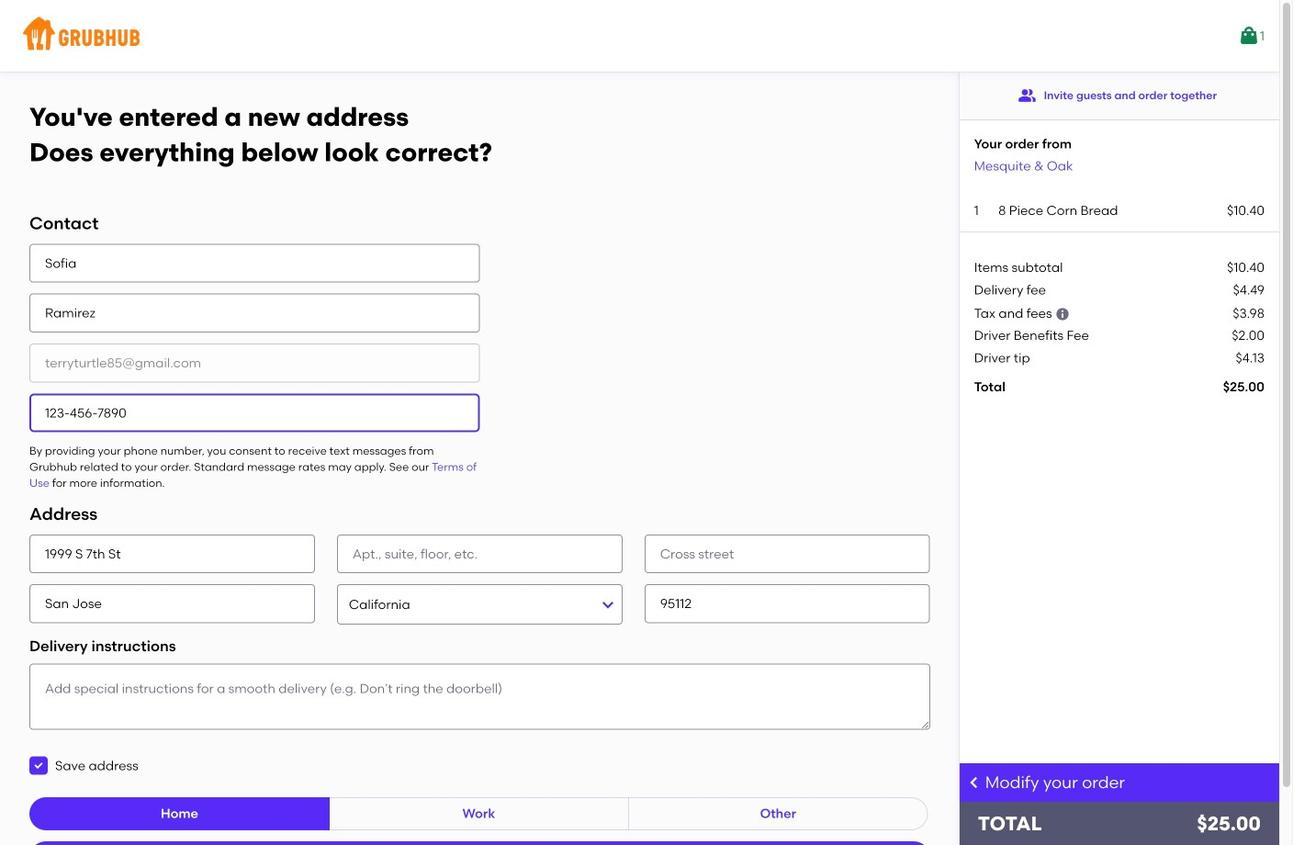 Task type: describe. For each thing, give the bounding box(es) containing it.
Cross street text field
[[645, 534, 930, 573]]

Email email field
[[29, 344, 480, 382]]

Address 1 text field
[[29, 534, 315, 573]]

City text field
[[29, 584, 315, 623]]

svg image
[[33, 760, 44, 771]]

Address 2 text field
[[337, 534, 623, 573]]



Task type: locate. For each thing, give the bounding box(es) containing it.
people icon image
[[1018, 86, 1037, 105]]

main navigation navigation
[[0, 0, 1280, 72]]

Last name text field
[[29, 294, 480, 333]]

svg image
[[1055, 307, 1070, 321]]

Add special instructions for a smooth delivery (e.g. Don't ring the doorbell) text field
[[29, 664, 930, 730]]

Phone telephone field
[[29, 393, 480, 432]]

Zip text field
[[645, 584, 930, 623]]

First name text field
[[29, 244, 480, 283]]



Task type: vqa. For each thing, say whether or not it's contained in the screenshot.
svg ICON
yes



